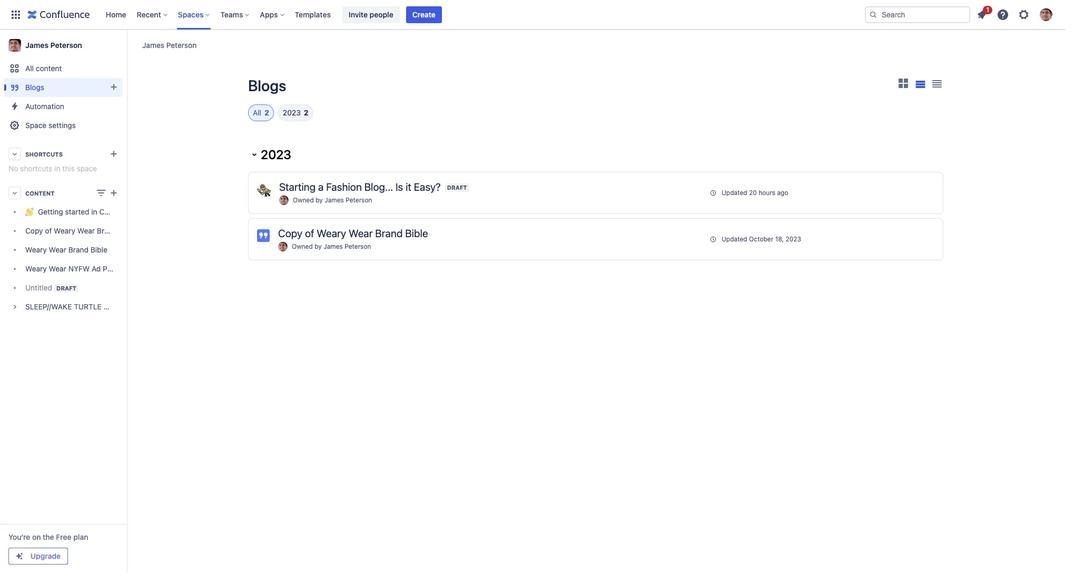 Task type: vqa. For each thing, say whether or not it's contained in the screenshot.
first 2 from the right
yes



Task type: describe. For each thing, give the bounding box(es) containing it.
2023 2
[[283, 108, 309, 117]]

updated for updated october 18, 2023
[[722, 235, 748, 243]]

apps
[[260, 10, 278, 19]]

teams
[[221, 10, 243, 19]]

weary wear nyfw ad push
[[25, 264, 120, 273]]

owned by james peterson for updated october 18, 2023
[[292, 243, 371, 251]]

you're
[[8, 532, 30, 541]]

create
[[413, 10, 436, 19]]

push
[[103, 264, 120, 273]]

content button
[[4, 183, 122, 202]]

create a blog image
[[108, 81, 120, 93]]

blog...
[[365, 181, 393, 193]]

it
[[406, 181, 412, 193]]

all content link
[[4, 59, 122, 78]]

1 horizontal spatial copy of weary wear brand bible
[[278, 227, 428, 239]]

2 for all 2
[[265, 108, 269, 117]]

18,
[[776, 235, 784, 243]]

collapse chevron image
[[248, 148, 261, 161]]

help icon image
[[997, 8, 1010, 21]]

list image
[[916, 80, 926, 88]]

weary wear brand bible
[[25, 245, 107, 254]]

2023 for 2023 2
[[283, 108, 301, 117]]

1
[[987, 6, 990, 13]]

recent
[[137, 10, 161, 19]]

content
[[36, 64, 62, 73]]

weary up 'weary wear nyfw ad push' link
[[25, 245, 47, 254]]

bible inside copy of weary wear brand bible link
[[119, 226, 136, 235]]

2 vertical spatial 2023
[[786, 235, 802, 243]]

invite people
[[349, 10, 394, 19]]

2 for 2023 2
[[304, 108, 309, 117]]

weary up untitled
[[25, 264, 47, 273]]

peterson inside space element
[[50, 41, 82, 50]]

spaces button
[[175, 6, 214, 23]]

2 horizontal spatial bible
[[406, 227, 428, 239]]

:dance: image
[[257, 183, 271, 197]]

notification icon image
[[976, 8, 989, 21]]

updated for updated 20 hours ago
[[722, 189, 748, 197]]

in for shortcuts
[[54, 164, 60, 173]]

james inside space element
[[25, 41, 49, 50]]

invite people button
[[343, 6, 400, 23]]

space
[[25, 121, 47, 130]]

home
[[106, 10, 126, 19]]

1 horizontal spatial brand
[[97, 226, 117, 235]]

space
[[77, 164, 97, 173]]

of inside space element
[[45, 226, 52, 235]]

copy of weary wear brand bible link
[[4, 221, 136, 240]]

shortcuts
[[20, 164, 52, 173]]

1 horizontal spatial blogs
[[248, 76, 287, 94]]

templates
[[295, 10, 331, 19]]

weary wear nyfw ad push link
[[4, 259, 122, 278]]

a
[[318, 181, 324, 193]]

spaces
[[178, 10, 204, 19]]

automation
[[25, 102, 64, 111]]

starting
[[279, 181, 316, 193]]

profile picture image for updated 20 hours ago
[[279, 196, 289, 205]]

free
[[56, 532, 71, 541]]

your profile and preferences image
[[1041, 8, 1053, 21]]

blog image
[[257, 229, 270, 242]]

all for all 2
[[253, 108, 262, 117]]

space settings
[[25, 121, 76, 130]]

plan
[[73, 532, 88, 541]]

shortcuts button
[[4, 144, 122, 163]]

owned for updated 20 hours ago
[[293, 196, 314, 204]]

nyfw
[[68, 264, 90, 273]]

hours
[[759, 189, 776, 197]]

wear up 'weary wear nyfw ad push' link
[[49, 245, 66, 254]]

apps button
[[257, 6, 289, 23]]

all 2
[[253, 108, 269, 117]]

weary up weary wear brand bible link
[[54, 226, 75, 235]]

add shortcut image
[[108, 148, 120, 160]]

this
[[62, 164, 75, 173]]

invite
[[349, 10, 368, 19]]

getting started in confluence link
[[4, 202, 138, 221]]

teams button
[[217, 6, 254, 23]]

:dance: image
[[257, 183, 271, 197]]

untitled
[[25, 283, 52, 292]]

1 horizontal spatial copy
[[278, 227, 303, 239]]

started
[[65, 207, 89, 216]]

no shortcuts in this space
[[8, 164, 97, 173]]

october
[[750, 235, 774, 243]]

ago
[[778, 189, 789, 197]]

updated october 18, 2023
[[722, 235, 802, 243]]

getting started in confluence
[[38, 207, 138, 216]]

on
[[32, 532, 41, 541]]

compact list image
[[932, 78, 944, 90]]

all content
[[25, 64, 62, 73]]

year all element
[[253, 108, 262, 118]]

1 horizontal spatial of
[[305, 227, 314, 239]]



Task type: locate. For each thing, give the bounding box(es) containing it.
recent button
[[134, 6, 172, 23]]

appswitcher icon image
[[9, 8, 22, 21]]

blogs
[[248, 76, 287, 94], [25, 83, 44, 92]]

0 horizontal spatial all
[[25, 64, 34, 73]]

collapse sidebar image
[[115, 35, 138, 56]]

0 horizontal spatial 2 blogs element
[[265, 108, 269, 118]]

2 updated from the top
[[722, 235, 748, 243]]

1 horizontal spatial bible
[[119, 226, 136, 235]]

bible inside weary wear brand bible link
[[91, 245, 107, 254]]

bible down the 'it'
[[406, 227, 428, 239]]

weary
[[54, 226, 75, 235], [317, 227, 346, 239], [25, 245, 47, 254], [25, 264, 47, 273]]

of down getting
[[45, 226, 52, 235]]

tree inside space element
[[4, 202, 138, 316]]

0 vertical spatial 2023
[[283, 108, 301, 117]]

0 vertical spatial all
[[25, 64, 34, 73]]

in for started
[[91, 207, 97, 216]]

2023 right 18,
[[786, 235, 802, 243]]

brand down confluence
[[97, 226, 117, 235]]

profile picture image for updated october 18, 2023
[[278, 242, 288, 251]]

0 vertical spatial by
[[316, 196, 323, 204]]

owned by james peterson for updated 20 hours ago
[[293, 196, 372, 204]]

weary down a
[[317, 227, 346, 239]]

20
[[750, 189, 757, 197]]

2023 right all 2
[[283, 108, 301, 117]]

blogs inside space element
[[25, 83, 44, 92]]

updated
[[722, 189, 748, 197], [722, 235, 748, 243]]

home link
[[103, 6, 129, 23]]

james peterson inside space element
[[25, 41, 82, 50]]

upgrade button
[[9, 548, 67, 564]]

1 vertical spatial updated
[[722, 235, 748, 243]]

in right the started
[[91, 207, 97, 216]]

space settings link
[[4, 116, 122, 135]]

is
[[396, 181, 403, 193]]

copy inside space element
[[25, 226, 43, 235]]

1 2 from the left
[[265, 108, 269, 117]]

all for all content
[[25, 64, 34, 73]]

2023
[[283, 108, 301, 117], [261, 147, 292, 162], [786, 235, 802, 243]]

all left year 2023 element
[[253, 108, 262, 117]]

profile picture image
[[279, 196, 289, 205], [278, 242, 288, 251]]

james peterson
[[142, 40, 197, 49], [25, 41, 82, 50]]

by for updated october 18, 2023
[[315, 243, 322, 251]]

brand down "blog..."
[[376, 227, 403, 239]]

Search field
[[866, 6, 971, 23]]

easy?
[[414, 181, 441, 193]]

james peterson down recent dropdown button
[[142, 40, 197, 49]]

all
[[25, 64, 34, 73], [253, 108, 262, 117]]

wear down 'getting started in confluence'
[[77, 226, 95, 235]]

2 blogs element for 2023 2
[[304, 108, 309, 118]]

blogs down all content
[[25, 83, 44, 92]]

global element
[[6, 0, 864, 29]]

copy of weary wear brand bible down starting a fashion blog... is it easy?
[[278, 227, 428, 239]]

upgrade
[[31, 551, 61, 560]]

profile picture image right blog icon
[[278, 242, 288, 251]]

0 vertical spatial in
[[54, 164, 60, 173]]

1 horizontal spatial 2 blogs element
[[304, 108, 309, 118]]

the
[[43, 532, 54, 541]]

0 horizontal spatial 2
[[265, 108, 269, 117]]

0 vertical spatial profile picture image
[[279, 196, 289, 205]]

in
[[54, 164, 60, 173], [91, 207, 97, 216]]

settings icon image
[[1019, 8, 1031, 21]]

james
[[142, 40, 164, 49], [25, 41, 49, 50], [325, 196, 344, 204], [324, 243, 343, 251]]

0 horizontal spatial in
[[54, 164, 60, 173]]

copy of weary wear brand bible
[[25, 226, 136, 235], [278, 227, 428, 239]]

copy down getting
[[25, 226, 43, 235]]

starting a fashion blog... is it easy?
[[279, 181, 441, 193]]

1 2 blogs element from the left
[[265, 108, 269, 118]]

1 updated from the top
[[722, 189, 748, 197]]

2 horizontal spatial brand
[[376, 227, 403, 239]]

1 horizontal spatial james peterson
[[142, 40, 197, 49]]

2023 up :dance: icon
[[261, 147, 292, 162]]

0 horizontal spatial brand
[[68, 245, 89, 254]]

2 blogs element for all 2
[[265, 108, 269, 118]]

of
[[45, 226, 52, 235], [305, 227, 314, 239]]

0 horizontal spatial bible
[[91, 245, 107, 254]]

updated left october
[[722, 235, 748, 243]]

copy right blog icon
[[278, 227, 303, 239]]

banner containing home
[[0, 0, 1066, 30]]

all left content
[[25, 64, 34, 73]]

create a page image
[[108, 187, 120, 199]]

in inside tree
[[91, 207, 97, 216]]

owned for updated october 18, 2023
[[292, 243, 313, 251]]

peterson
[[166, 40, 197, 49], [50, 41, 82, 50], [346, 196, 372, 204], [345, 243, 371, 251]]

1 vertical spatial in
[[91, 207, 97, 216]]

copy
[[25, 226, 43, 235], [278, 227, 303, 239]]

2023 button
[[248, 145, 944, 164]]

2 blogs element right year all element on the top
[[265, 108, 269, 118]]

owned by james peterson
[[293, 196, 372, 204], [292, 243, 371, 251]]

all inside all content link
[[25, 64, 34, 73]]

tree containing getting started in confluence
[[4, 202, 138, 316]]

copy of weary wear brand bible down the started
[[25, 226, 136, 235]]

wear down weary wear brand bible link
[[49, 264, 66, 273]]

banner
[[0, 0, 1066, 30]]

1 vertical spatial owned
[[292, 243, 313, 251]]

premium image
[[15, 552, 24, 560]]

1 horizontal spatial in
[[91, 207, 97, 216]]

copy of weary wear brand bible inside tree
[[25, 226, 136, 235]]

people
[[370, 10, 394, 19]]

2 blogs element
[[265, 108, 269, 118], [304, 108, 309, 118]]

automation link
[[4, 97, 122, 116]]

0 vertical spatial owned by james peterson
[[293, 196, 372, 204]]

fashion
[[326, 181, 362, 193]]

ad
[[92, 264, 101, 273]]

change view image
[[95, 187, 108, 199]]

blogs up all 2
[[248, 76, 287, 94]]

1 vertical spatial by
[[315, 243, 322, 251]]

updated 20 hours ago
[[722, 189, 789, 197]]

0 horizontal spatial james peterson
[[25, 41, 82, 50]]

templates link
[[292, 6, 334, 23]]

shortcuts
[[25, 151, 63, 157]]

2
[[265, 108, 269, 117], [304, 108, 309, 117]]

2023 inside "dropdown button"
[[261, 147, 292, 162]]

by for updated 20 hours ago
[[316, 196, 323, 204]]

2 blogs element right year 2023 element
[[304, 108, 309, 118]]

content
[[25, 190, 55, 196]]

weary wear brand bible link
[[4, 240, 122, 259]]

2 2 from the left
[[304, 108, 309, 117]]

updated left 20
[[722, 189, 748, 197]]

you're on the free plan
[[8, 532, 88, 541]]

0 horizontal spatial of
[[45, 226, 52, 235]]

untitled draft
[[25, 283, 77, 292]]

owned
[[293, 196, 314, 204], [292, 243, 313, 251]]

no
[[8, 164, 18, 173]]

brand up nyfw
[[68, 245, 89, 254]]

profile picture image down 'starting'
[[279, 196, 289, 205]]

0 horizontal spatial copy
[[25, 226, 43, 235]]

1 horizontal spatial all
[[253, 108, 262, 117]]

confluence
[[99, 207, 138, 216]]

1 vertical spatial all
[[253, 108, 262, 117]]

0 vertical spatial updated
[[722, 189, 748, 197]]

0 vertical spatial owned
[[293, 196, 314, 204]]

of right blog icon
[[305, 227, 314, 239]]

0 horizontal spatial blogs
[[25, 83, 44, 92]]

wear
[[77, 226, 95, 235], [349, 227, 373, 239], [49, 245, 66, 254], [49, 264, 66, 273]]

in left this
[[54, 164, 60, 173]]

getting
[[38, 207, 63, 216]]

create link
[[406, 6, 442, 23]]

1 vertical spatial profile picture image
[[278, 242, 288, 251]]

james peterson link
[[4, 35, 122, 56], [142, 40, 197, 50], [325, 196, 372, 204], [324, 243, 371, 251]]

2 2 blogs element from the left
[[304, 108, 309, 118]]

brand
[[97, 226, 117, 235], [376, 227, 403, 239], [68, 245, 89, 254]]

1 vertical spatial owned by james peterson
[[292, 243, 371, 251]]

draft
[[56, 285, 77, 292]]

search image
[[870, 10, 878, 19]]

2 right year all element on the top
[[265, 108, 269, 117]]

2 right year 2023 element
[[304, 108, 309, 117]]

confluence image
[[27, 8, 90, 21], [27, 8, 90, 21]]

1 horizontal spatial 2
[[304, 108, 309, 117]]

2023 for 2023
[[261, 147, 292, 162]]

1 vertical spatial 2023
[[261, 147, 292, 162]]

cards image
[[898, 77, 910, 90]]

draft
[[447, 184, 468, 191]]

bible up ad
[[91, 245, 107, 254]]

blogs link
[[4, 78, 122, 97]]

year 2023 element
[[283, 108, 301, 118]]

bible down confluence
[[119, 226, 136, 235]]

james peterson up content
[[25, 41, 82, 50]]

space element
[[0, 30, 138, 573]]

by
[[316, 196, 323, 204], [315, 243, 322, 251]]

wear down starting a fashion blog... is it easy?
[[349, 227, 373, 239]]

tree
[[4, 202, 138, 316]]

bible
[[119, 226, 136, 235], [406, 227, 428, 239], [91, 245, 107, 254]]

settings
[[49, 121, 76, 130]]

0 horizontal spatial copy of weary wear brand bible
[[25, 226, 136, 235]]



